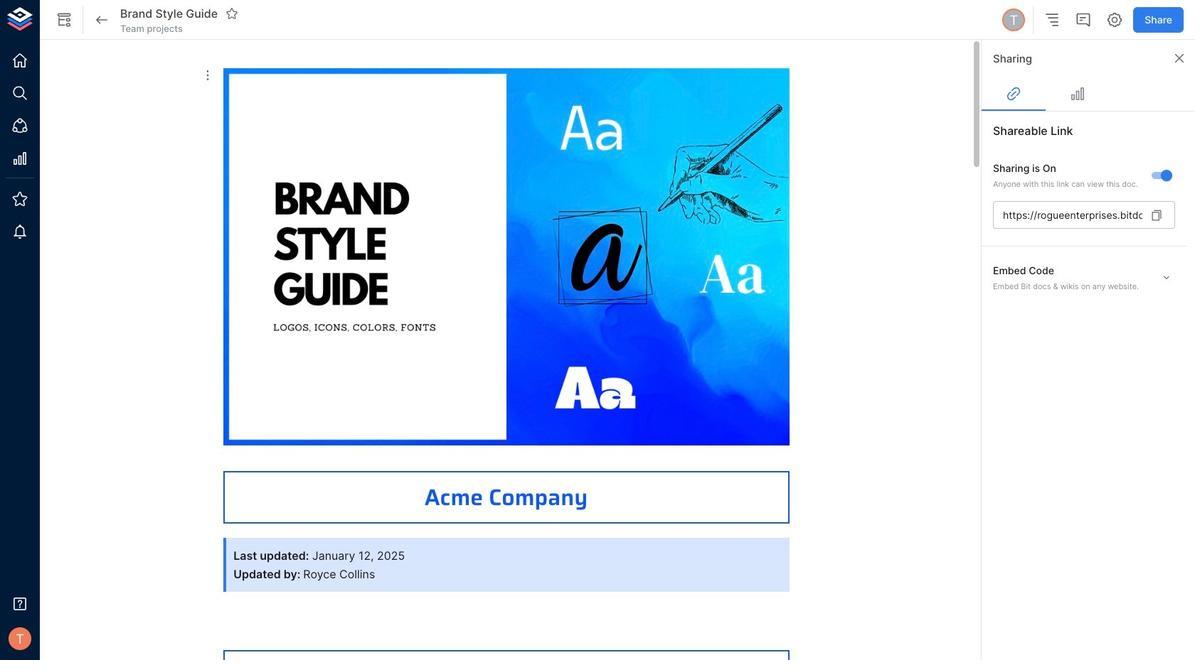 Task type: locate. For each thing, give the bounding box(es) containing it.
show wiki image
[[55, 11, 73, 28]]

favorite image
[[226, 7, 239, 20]]

None text field
[[993, 202, 1142, 229]]

tab list
[[982, 77, 1195, 111]]



Task type: vqa. For each thing, say whether or not it's contained in the screenshot.
rightmost '$'
no



Task type: describe. For each thing, give the bounding box(es) containing it.
comments image
[[1075, 11, 1092, 28]]

table of contents image
[[1044, 11, 1061, 28]]

go back image
[[93, 11, 110, 28]]

settings image
[[1106, 11, 1123, 28]]



